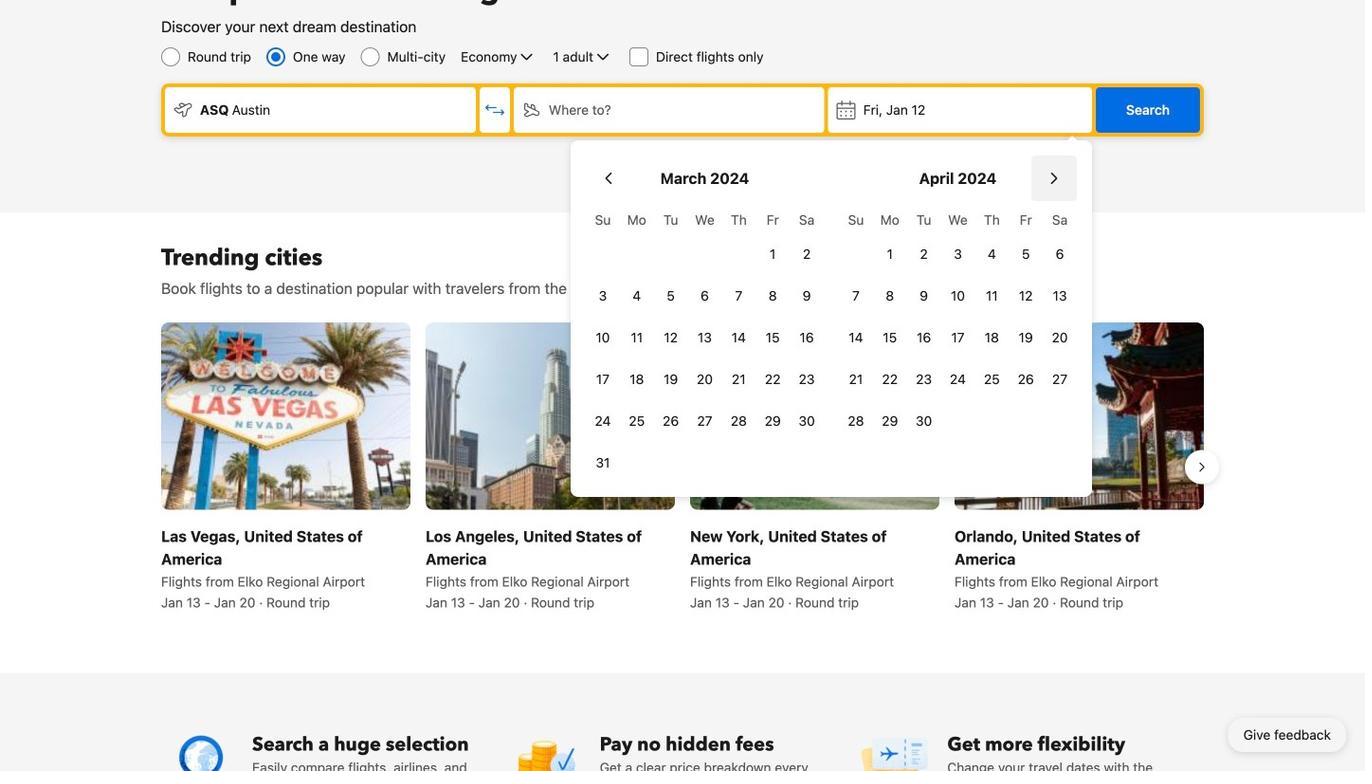 Task type: vqa. For each thing, say whether or not it's contained in the screenshot.
grid
yes



Task type: describe. For each thing, give the bounding box(es) containing it.
2 April 2024 checkbox
[[907, 235, 941, 273]]

29 April 2024 checkbox
[[873, 402, 907, 440]]

10 April 2024 checkbox
[[941, 277, 975, 315]]

26 March 2024 checkbox
[[654, 402, 688, 440]]

11 April 2024 checkbox
[[975, 277, 1009, 315]]

10 March 2024 checkbox
[[586, 319, 620, 357]]

5 March 2024 checkbox
[[654, 277, 688, 315]]

29 March 2024 checkbox
[[756, 402, 790, 440]]

20 April 2024 checkbox
[[1043, 319, 1077, 357]]

13 April 2024 checkbox
[[1043, 277, 1077, 315]]

11 March 2024 checkbox
[[620, 319, 654, 357]]

1 March 2024 checkbox
[[756, 235, 790, 273]]

20 March 2024 checkbox
[[688, 360, 722, 398]]

16 April 2024 checkbox
[[907, 319, 941, 357]]

23 April 2024 checkbox
[[907, 360, 941, 398]]

2 March 2024 checkbox
[[790, 235, 824, 273]]

4 March 2024 checkbox
[[620, 277, 654, 315]]

14 April 2024 checkbox
[[839, 319, 873, 357]]

2 grid from the left
[[839, 201, 1077, 440]]

orlando, united states of america image
[[955, 322, 1204, 510]]

18 March 2024 checkbox
[[620, 360, 654, 398]]

15 March 2024 checkbox
[[756, 319, 790, 357]]

9 March 2024 checkbox
[[790, 277, 824, 315]]

22 March 2024 checkbox
[[756, 360, 790, 398]]

28 March 2024 checkbox
[[722, 402, 756, 440]]

27 March 2024 checkbox
[[688, 402, 722, 440]]

16 March 2024 checkbox
[[790, 319, 824, 357]]

12 March 2024 checkbox
[[654, 319, 688, 357]]

8 April 2024 checkbox
[[873, 277, 907, 315]]

30 March 2024 checkbox
[[790, 402, 824, 440]]



Task type: locate. For each thing, give the bounding box(es) containing it.
28 April 2024 checkbox
[[839, 402, 873, 440]]

19 March 2024 checkbox
[[654, 360, 688, 398]]

9 April 2024 checkbox
[[907, 277, 941, 315]]

5 April 2024 checkbox
[[1009, 235, 1043, 273]]

15 April 2024 checkbox
[[873, 319, 907, 357]]

23 March 2024 checkbox
[[790, 360, 824, 398]]

1 April 2024 checkbox
[[873, 235, 907, 273]]

12 April 2024 checkbox
[[1009, 277, 1043, 315]]

17 April 2024 checkbox
[[941, 319, 975, 357]]

8 March 2024 checkbox
[[756, 277, 790, 315]]

18 April 2024 checkbox
[[975, 319, 1009, 357]]

4 April 2024 checkbox
[[975, 235, 1009, 273]]

3 April 2024 checkbox
[[941, 235, 975, 273]]

24 March 2024 checkbox
[[586, 402, 620, 440]]

30 April 2024 checkbox
[[907, 402, 941, 440]]

24 April 2024 checkbox
[[941, 360, 975, 398]]

los angeles, united states of america image
[[426, 322, 675, 510]]

7 April 2024 checkbox
[[839, 277, 873, 315]]

22 April 2024 checkbox
[[873, 360, 907, 398]]

27 April 2024 checkbox
[[1043, 360, 1077, 398]]

26 April 2024 checkbox
[[1009, 360, 1043, 398]]

25 April 2024 checkbox
[[975, 360, 1009, 398]]

25 March 2024 checkbox
[[620, 402, 654, 440]]

13 March 2024 checkbox
[[688, 319, 722, 357]]

3 March 2024 checkbox
[[586, 277, 620, 315]]

grid
[[586, 201, 824, 482], [839, 201, 1077, 440]]

21 March 2024 checkbox
[[722, 360, 756, 398]]

17 March 2024 checkbox
[[586, 360, 620, 398]]

14 March 2024 checkbox
[[722, 319, 756, 357]]

7 March 2024 checkbox
[[722, 277, 756, 315]]

new york, united states of america image
[[690, 322, 940, 510]]

las vegas, united states of america image
[[161, 322, 411, 510]]

19 April 2024 checkbox
[[1009, 319, 1043, 357]]

31 March 2024 checkbox
[[586, 444, 620, 482]]

1 horizontal spatial grid
[[839, 201, 1077, 440]]

1 grid from the left
[[586, 201, 824, 482]]

6 March 2024 checkbox
[[688, 277, 722, 315]]

6 April 2024 checkbox
[[1043, 235, 1077, 273]]

21 April 2024 checkbox
[[839, 360, 873, 398]]

region
[[146, 315, 1220, 620]]

0 horizontal spatial grid
[[586, 201, 824, 482]]



